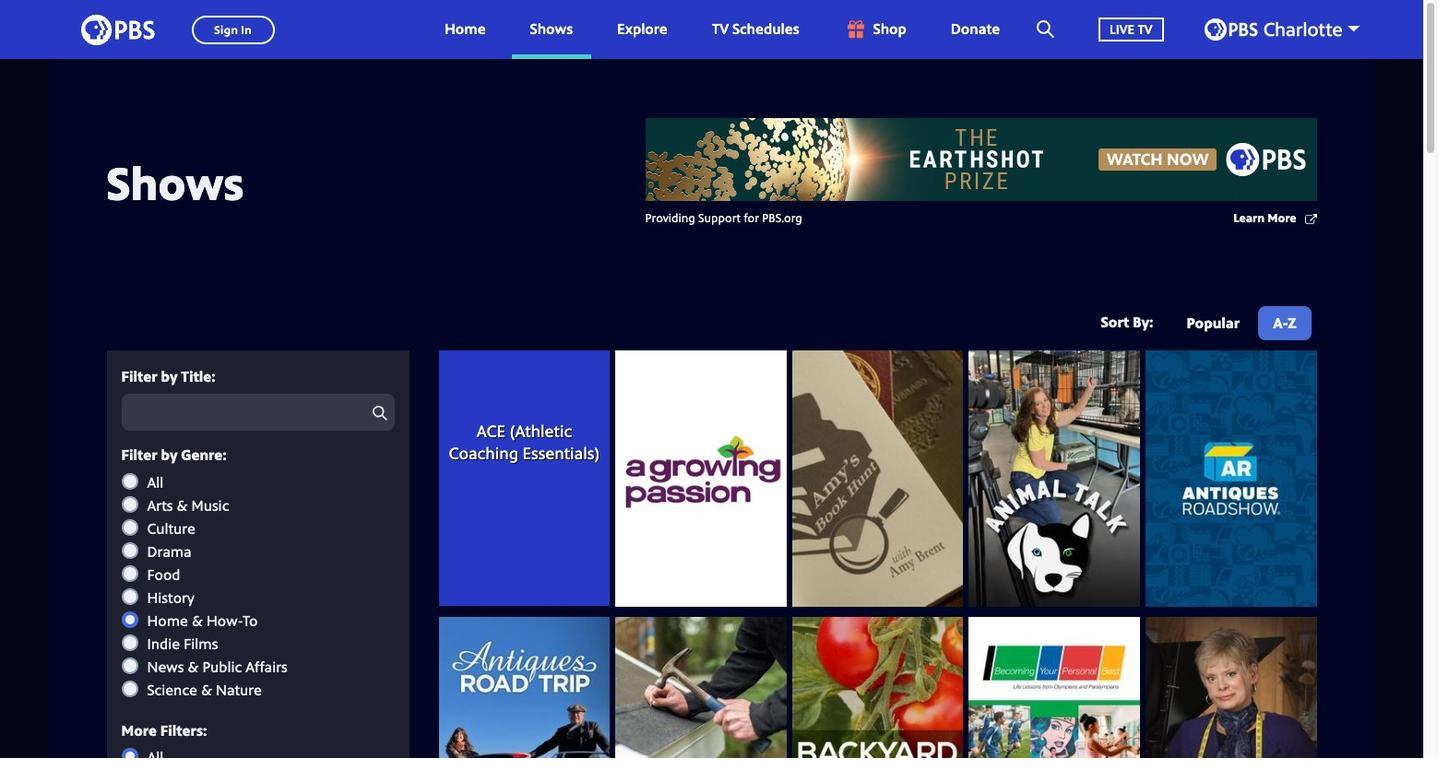 Task type: describe. For each thing, give the bounding box(es) containing it.
filter for filter by genre: all arts & music culture drama food history home & how-to indie films news & public affairs science & nature
[[121, 445, 157, 465]]

schedules
[[733, 19, 800, 39]]

backyard farmer image
[[792, 618, 964, 759]]

tv schedules
[[712, 19, 800, 39]]

animal talk image
[[969, 351, 1140, 608]]

news
[[147, 657, 184, 677]]

shows link
[[512, 0, 592, 59]]

becoming your personal best image
[[969, 618, 1140, 759]]

filter for filter by title:
[[121, 366, 157, 387]]

pbs charlotte image
[[1205, 18, 1342, 41]]

support
[[699, 209, 741, 226]]

drama
[[147, 541, 192, 562]]

antiques roadshow image
[[1146, 351, 1317, 608]]

by for title:
[[161, 366, 178, 387]]

home link
[[426, 0, 504, 59]]

popular
[[1187, 313, 1240, 333]]

shop
[[873, 19, 907, 39]]

by:
[[1133, 311, 1154, 332]]

pbs.org
[[762, 209, 803, 226]]

filter by title:
[[121, 366, 216, 387]]

live
[[1110, 20, 1135, 38]]

coaching
[[449, 442, 519, 464]]

a growing passion image
[[616, 351, 787, 608]]

public
[[203, 657, 242, 677]]

history
[[147, 587, 194, 608]]

a-
[[1274, 313, 1288, 333]]

0 horizontal spatial more
[[121, 720, 157, 741]]

& up films at the bottom left of page
[[192, 611, 203, 631]]

arts
[[147, 495, 173, 516]]

to
[[243, 611, 258, 631]]

donate link
[[933, 0, 1019, 59]]

science
[[147, 680, 197, 700]]

sort by:
[[1101, 311, 1154, 332]]

home inside filter by genre: all arts & music culture drama food history home & how-to indie films news & public affairs science & nature
[[147, 611, 188, 631]]

donate
[[951, 19, 1000, 39]]

more filters:
[[121, 720, 207, 741]]

amy's book hunt image
[[792, 351, 964, 608]]

providing support for pbs.org
[[645, 209, 803, 226]]

ace (athletic coaching essentials)
[[449, 420, 600, 464]]

search image
[[1037, 20, 1055, 38]]

learn more
[[1234, 209, 1297, 226]]

affairs
[[246, 657, 288, 677]]

0 vertical spatial shows
[[530, 19, 573, 39]]

ask this old house image
[[616, 618, 787, 759]]

& down 'public'
[[201, 680, 212, 700]]

z
[[1288, 313, 1297, 333]]

food
[[147, 564, 180, 585]]

filters:
[[160, 720, 207, 741]]



Task type: vqa. For each thing, say whether or not it's contained in the screenshot.
first 'by' from the bottom
yes



Task type: locate. For each thing, give the bounding box(es) containing it.
live tv link
[[1081, 0, 1183, 59]]

filter by genre: element
[[121, 472, 395, 700]]

sort by: element
[[1169, 306, 1312, 345]]

tv right live
[[1138, 20, 1153, 38]]

1 horizontal spatial shows
[[530, 19, 573, 39]]

tv left schedules at the top
[[712, 19, 729, 39]]

filter
[[121, 366, 157, 387], [121, 445, 157, 465]]

learn
[[1234, 209, 1265, 226]]

films
[[184, 634, 218, 654]]

1 by from the top
[[161, 366, 178, 387]]

0 vertical spatial filter
[[121, 366, 157, 387]]

home left shows link
[[445, 19, 486, 39]]

advertisement region
[[645, 118, 1317, 201]]

tv schedules link
[[694, 0, 818, 59]]

indie
[[147, 634, 180, 654]]

more
[[1268, 209, 1297, 226], [121, 720, 157, 741]]

1 vertical spatial by
[[161, 445, 178, 465]]

1 horizontal spatial home
[[445, 19, 486, 39]]

the best of sewing with nancy image
[[1146, 618, 1317, 759]]

0 horizontal spatial home
[[147, 611, 188, 631]]

1 horizontal spatial tv
[[1138, 20, 1153, 38]]

genre:
[[181, 445, 227, 465]]

2 by from the top
[[161, 445, 178, 465]]

more left filters:
[[121, 720, 157, 741]]

title:
[[181, 366, 216, 387]]

1 filter from the top
[[121, 366, 157, 387]]

explore link
[[599, 0, 686, 59]]

0 horizontal spatial tv
[[712, 19, 729, 39]]

shop link
[[825, 0, 925, 59]]

nature
[[216, 680, 262, 700]]

by left title: at the left of the page
[[161, 366, 178, 387]]

live tv
[[1110, 20, 1153, 38]]

how-
[[207, 611, 243, 631]]

0 vertical spatial by
[[161, 366, 178, 387]]

filter up all
[[121, 445, 157, 465]]

essentials)
[[523, 442, 600, 464]]

learn more link
[[1234, 209, 1317, 228]]

a-z
[[1274, 313, 1297, 333]]

(athletic
[[510, 420, 572, 442]]

& down films at the bottom left of page
[[188, 657, 199, 677]]

tv
[[712, 19, 729, 39], [1138, 20, 1153, 38]]

by up all
[[161, 445, 178, 465]]

culture
[[147, 518, 196, 539]]

explore
[[617, 19, 668, 39]]

ace
[[477, 420, 506, 442]]

filter inside filter by genre: all arts & music culture drama food history home & how-to indie films news & public affairs science & nature
[[121, 445, 157, 465]]

Filter by Title: text field
[[121, 394, 395, 431]]

&
[[177, 495, 188, 516], [192, 611, 203, 631], [188, 657, 199, 677], [201, 680, 212, 700]]

music
[[191, 495, 229, 516]]

2 filter from the top
[[121, 445, 157, 465]]

pbs image
[[81, 9, 155, 50]]

home
[[445, 19, 486, 39], [147, 611, 188, 631]]

1 vertical spatial home
[[147, 611, 188, 631]]

filter left title: at the left of the page
[[121, 366, 157, 387]]

all
[[147, 472, 164, 492]]

by
[[161, 366, 178, 387], [161, 445, 178, 465]]

0 vertical spatial more
[[1268, 209, 1297, 226]]

& right the arts on the left of page
[[177, 495, 188, 516]]

providing
[[645, 209, 696, 226]]

for
[[744, 209, 759, 226]]

antiques road trip image
[[439, 618, 610, 759]]

1 vertical spatial filter
[[121, 445, 157, 465]]

1 horizontal spatial more
[[1268, 209, 1297, 226]]

shows
[[530, 19, 573, 39], [107, 151, 244, 214]]

0 horizontal spatial shows
[[107, 151, 244, 214]]

filter by genre: all arts & music culture drama food history home & how-to indie films news & public affairs science & nature
[[121, 445, 288, 700]]

more right learn
[[1268, 209, 1297, 226]]

home down history
[[147, 611, 188, 631]]

0 vertical spatial home
[[445, 19, 486, 39]]

by inside filter by genre: all arts & music culture drama food history home & how-to indie films news & public affairs science & nature
[[161, 445, 178, 465]]

sort
[[1101, 311, 1130, 332]]

1 vertical spatial shows
[[107, 151, 244, 214]]

by for genre:
[[161, 445, 178, 465]]

1 vertical spatial more
[[121, 720, 157, 741]]



